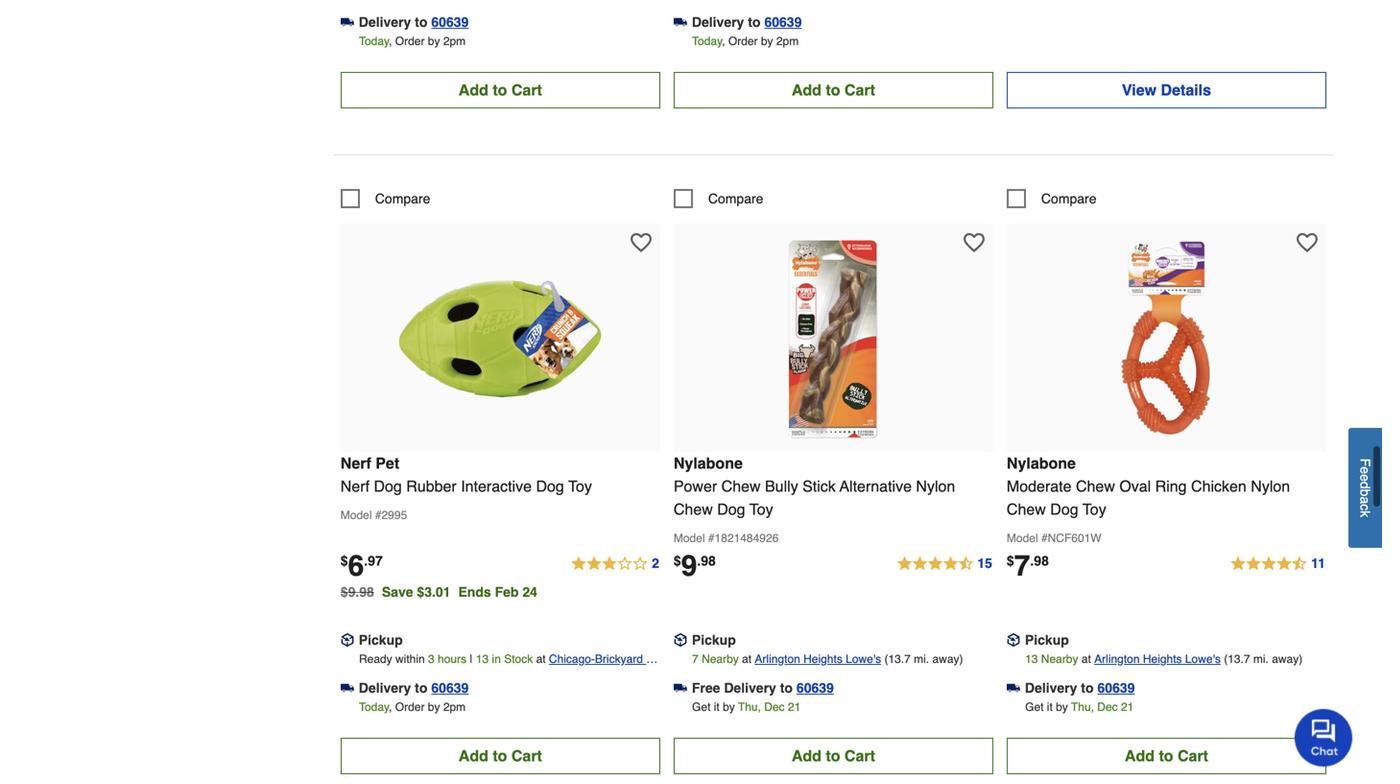 Task type: describe. For each thing, give the bounding box(es) containing it.
24
[[522, 584, 537, 600]]

heights for delivery to 60639
[[1143, 653, 1182, 666]]

save
[[382, 584, 413, 600]]

it for free
[[714, 700, 720, 714]]

2 e from the top
[[1358, 474, 1373, 482]]

arlington heights lowe's button for free delivery to 60639
[[755, 650, 881, 669]]

at for delivery
[[1081, 653, 1091, 666]]

(13.7 for free delivery to 60639
[[884, 653, 911, 666]]

savings save $3.01 element
[[382, 584, 545, 600]]

pickup for 7 nearby
[[692, 632, 736, 648]]

$9.98
[[341, 584, 374, 600]]

$ for 7
[[1007, 553, 1014, 569]]

, for truck filled icon corresponding to delivery
[[389, 700, 392, 714]]

lowe's inside ready within 3 hours | 13 in stock at chicago-brickyard lowe's
[[549, 672, 584, 685]]

ends feb 24 element
[[458, 584, 545, 600]]

2pm for truck filled image to the middle
[[776, 34, 799, 48]]

pet
[[375, 454, 399, 472]]

order for truck filled image to the left
[[395, 34, 425, 48]]

model for power chew bully stick alternative nylon chew dog toy
[[674, 532, 705, 545]]

it for delivery
[[1047, 700, 1053, 714]]

arlington heights lowe's button for delivery to 60639
[[1094, 650, 1221, 669]]

# for nerf pet nerf dog rubber interactive dog toy
[[375, 509, 381, 522]]

1 horizontal spatial 7
[[1014, 549, 1030, 582]]

oval
[[1119, 477, 1151, 495]]

11
[[1311, 556, 1325, 571]]

f
[[1358, 458, 1373, 467]]

.98 for 9
[[697, 553, 716, 569]]

in
[[492, 653, 501, 666]]

chat invite button image
[[1295, 708, 1353, 767]]

model for moderate chew oval ring chicken nylon chew dog toy
[[1007, 532, 1038, 545]]

toy for moderate chew oval ring chicken nylon chew dog toy
[[1083, 500, 1106, 518]]

21 for 60639
[[1121, 700, 1134, 714]]

2pm for truck filled image to the left
[[443, 34, 466, 48]]

model # 1821484926
[[674, 532, 779, 545]]

d
[[1358, 482, 1373, 489]]

thu, for delivery
[[738, 700, 761, 714]]

60639 for truck filled image to the middle
[[764, 14, 802, 30]]

model # 2995
[[341, 509, 407, 522]]

delivery for right truck filled image
[[1025, 680, 1077, 696]]

nylon for power chew bully stick alternative nylon chew dog toy
[[916, 477, 955, 495]]

today , order by 2pm for truck filled icon corresponding to delivery
[[359, 700, 466, 714]]

rubber
[[406, 477, 457, 495]]

13 inside ready within 3 hours | 13 in stock at chicago-brickyard lowe's
[[476, 653, 489, 666]]

pickup image
[[1007, 633, 1020, 647]]

$9.98 save $3.01 ends feb 24
[[341, 584, 537, 600]]

within
[[395, 653, 425, 666]]

0 horizontal spatial truck filled image
[[341, 15, 354, 29]]

2 horizontal spatial truck filled image
[[1007, 681, 1020, 695]]

away) for free delivery to 60639
[[932, 653, 963, 666]]

6
[[348, 549, 364, 582]]

ready
[[359, 653, 392, 666]]

2 button
[[570, 553, 660, 576]]

4.5 stars image for 7
[[1230, 553, 1326, 576]]

2 heart outline image from the left
[[963, 232, 985, 253]]

nylabone power chew bully stick alternative nylon chew dog toy
[[674, 454, 955, 518]]

$ for 6
[[341, 553, 348, 569]]

details
[[1161, 81, 1211, 99]]

toy inside nerf pet nerf dog rubber interactive dog toy
[[568, 477, 592, 495]]

nylabone for power
[[674, 454, 743, 472]]

view
[[1122, 81, 1157, 99]]

chew left bully
[[721, 477, 761, 495]]

away) for delivery to 60639
[[1272, 653, 1303, 666]]

nearby for delivery
[[1041, 653, 1078, 666]]

9
[[681, 549, 697, 582]]

compare for 5014579239 element
[[375, 191, 430, 206]]

stick
[[802, 477, 836, 495]]

free delivery to 60639
[[692, 680, 834, 696]]

stock
[[504, 653, 533, 666]]

order for truck filled image to the middle
[[728, 34, 758, 48]]

view details link
[[1007, 72, 1326, 108]]

pickup image for delivery
[[341, 633, 354, 647]]

heart outline image
[[1296, 232, 1318, 253]]

2995
[[381, 509, 407, 522]]

21 for to
[[788, 700, 801, 714]]

4.5 stars image for 9
[[896, 553, 993, 576]]

pickup image for free
[[674, 633, 687, 647]]

at for free
[[742, 653, 752, 666]]

moderate
[[1007, 477, 1072, 495]]

delivery for truck filled image to the left
[[359, 14, 411, 30]]

view details
[[1122, 81, 1211, 99]]

truck filled image for delivery
[[341, 681, 354, 695]]

$ 7 .98
[[1007, 549, 1049, 582]]

model # ncf601w
[[1007, 532, 1101, 545]]



Task type: vqa. For each thing, say whether or not it's contained in the screenshot.
OPTION GROUP
no



Task type: locate. For each thing, give the bounding box(es) containing it.
dog
[[374, 477, 402, 495], [536, 477, 564, 495], [717, 500, 745, 518], [1050, 500, 1078, 518]]

1 horizontal spatial lowe's
[[846, 653, 881, 666]]

nylon inside the nylabone power chew bully stick alternative nylon chew dog toy
[[916, 477, 955, 495]]

.98 down model # ncf601w
[[1030, 553, 1049, 569]]

13 nearby at arlington heights lowe's (13.7 mi. away)
[[1025, 653, 1303, 666]]

chew left oval
[[1076, 477, 1115, 495]]

(13.7 for delivery to 60639
[[1224, 653, 1250, 666]]

,
[[389, 34, 392, 48], [722, 34, 725, 48], [389, 700, 392, 714]]

0 horizontal spatial nylabone
[[674, 454, 743, 472]]

$ for 9
[[674, 553, 681, 569]]

1 pickup image from the left
[[341, 633, 354, 647]]

2 13 from the left
[[1025, 653, 1038, 666]]

free
[[692, 680, 720, 696]]

nylabone power chew bully stick alternative nylon chew dog toy image
[[728, 233, 939, 444]]

1 horizontal spatial arlington
[[1094, 653, 1140, 666]]

nylon for moderate chew oval ring chicken nylon chew dog toy
[[1251, 477, 1290, 495]]

13 down the $ 7 .98
[[1025, 653, 1038, 666]]

0 horizontal spatial #
[[375, 509, 381, 522]]

nylabone inside the nylabone power chew bully stick alternative nylon chew dog toy
[[674, 454, 743, 472]]

order for truck filled icon corresponding to delivery
[[395, 700, 425, 714]]

2 pickup from the left
[[692, 632, 736, 648]]

nylabone moderate chew oval ring chicken nylon chew dog toy
[[1007, 454, 1290, 518]]

1 vertical spatial 7
[[692, 653, 698, 666]]

was price $9.98 element
[[341, 580, 382, 600]]

nylabone for moderate
[[1007, 454, 1076, 472]]

nylabone moderate chew oval ring chicken nylon chew dog toy image
[[1061, 233, 1272, 444]]

.98 inside $ 9 .98
[[697, 553, 716, 569]]

0 horizontal spatial thu,
[[738, 700, 761, 714]]

dec down free delivery to 60639
[[764, 700, 785, 714]]

pickup for ready within
[[359, 632, 403, 648]]

$ left .97
[[341, 553, 348, 569]]

11 button
[[1230, 553, 1326, 576]]

2 nearby from the left
[[1041, 653, 1078, 666]]

compare for '5013202605' element
[[1041, 191, 1097, 206]]

away) down 15 button
[[932, 653, 963, 666]]

nerf left pet
[[341, 454, 371, 472]]

toy up ncf601w at the right bottom of the page
[[1083, 500, 1106, 518]]

1 truck filled image from the left
[[341, 681, 354, 695]]

2 nylabone from the left
[[1007, 454, 1076, 472]]

model for nerf dog rubber interactive dog toy
[[341, 509, 372, 522]]

1 horizontal spatial it
[[1047, 700, 1053, 714]]

$ right 15
[[1007, 553, 1014, 569]]

$ inside $ 9 .98
[[674, 553, 681, 569]]

0 horizontal spatial arlington
[[755, 653, 800, 666]]

0 horizontal spatial pickup
[[359, 632, 403, 648]]

toy down bully
[[749, 500, 773, 518]]

1 horizontal spatial pickup
[[692, 632, 736, 648]]

|
[[470, 653, 473, 666]]

today
[[359, 34, 389, 48], [692, 34, 722, 48], [359, 700, 389, 714]]

1 horizontal spatial $
[[674, 553, 681, 569]]

chicken
[[1191, 477, 1247, 495]]

chicago-
[[549, 653, 595, 666]]

arlington
[[755, 653, 800, 666], [1094, 653, 1140, 666]]

0 horizontal spatial arlington heights lowe's button
[[755, 650, 881, 669]]

nylon inside nylabone moderate chew oval ring chicken nylon chew dog toy
[[1251, 477, 1290, 495]]

2 horizontal spatial $
[[1007, 553, 1014, 569]]

thu, for to
[[1071, 700, 1094, 714]]

chew down power
[[674, 500, 713, 518]]

1 $ from the left
[[341, 553, 348, 569]]

0 horizontal spatial 21
[[788, 700, 801, 714]]

cart
[[511, 81, 542, 99], [844, 81, 875, 99], [511, 747, 542, 765], [844, 747, 875, 765], [1178, 747, 1208, 765]]

get it by thu, dec 21
[[692, 700, 801, 714], [1025, 700, 1134, 714]]

dog inside nylabone moderate chew oval ring chicken nylon chew dog toy
[[1050, 500, 1078, 518]]

0 horizontal spatial model
[[341, 509, 372, 522]]

2 arlington heights lowe's button from the left
[[1094, 650, 1221, 669]]

2
[[652, 556, 659, 571]]

.97
[[364, 553, 383, 569]]

0 horizontal spatial mi.
[[914, 653, 929, 666]]

1 horizontal spatial compare
[[708, 191, 763, 206]]

compare inside 5014579239 element
[[375, 191, 430, 206]]

1 compare from the left
[[375, 191, 430, 206]]

chew down moderate
[[1007, 500, 1046, 518]]

4.5 stars image
[[896, 553, 993, 576], [1230, 553, 1326, 576]]

c
[[1358, 504, 1373, 511]]

0 horizontal spatial nylon
[[916, 477, 955, 495]]

dog up model # 1821484926
[[717, 500, 745, 518]]

$ inside the $ 7 .98
[[1007, 553, 1014, 569]]

it
[[714, 700, 720, 714], [1047, 700, 1053, 714]]

2 (13.7 from the left
[[1224, 653, 1250, 666]]

0 horizontal spatial it
[[714, 700, 720, 714]]

truck filled image
[[341, 681, 354, 695], [674, 681, 687, 695]]

# for nylabone power chew bully stick alternative nylon chew dog toy
[[708, 532, 715, 545]]

2 mi. from the left
[[1253, 653, 1269, 666]]

15
[[977, 556, 992, 571]]

order
[[395, 34, 425, 48], [728, 34, 758, 48], [395, 700, 425, 714]]

get for delivery
[[1025, 700, 1044, 714]]

2 dec from the left
[[1097, 700, 1118, 714]]

0 horizontal spatial $
[[341, 553, 348, 569]]

dec for 60639
[[1097, 700, 1118, 714]]

0 horizontal spatial truck filled image
[[341, 681, 354, 695]]

0 vertical spatial 7
[[1014, 549, 1030, 582]]

hours
[[438, 653, 466, 666]]

60639 for right truck filled image
[[1097, 680, 1135, 696]]

add
[[459, 81, 488, 99], [792, 81, 821, 99], [459, 747, 488, 765], [792, 747, 821, 765], [1125, 747, 1155, 765]]

toy right interactive
[[568, 477, 592, 495]]

delivery to 60639
[[359, 14, 469, 30], [692, 14, 802, 30], [359, 680, 469, 696], [1025, 680, 1135, 696]]

to
[[415, 14, 427, 30], [748, 14, 761, 30], [493, 81, 507, 99], [826, 81, 840, 99], [415, 680, 427, 696], [780, 680, 793, 696], [1081, 680, 1094, 696], [493, 747, 507, 765], [826, 747, 840, 765], [1159, 747, 1173, 765]]

$3.01
[[417, 584, 451, 600]]

pickup image
[[341, 633, 354, 647], [674, 633, 687, 647]]

arlington heights lowe's button
[[755, 650, 881, 669], [1094, 650, 1221, 669]]

0 horizontal spatial 13
[[476, 653, 489, 666]]

4.5 stars image containing 15
[[896, 553, 993, 576]]

1 13 from the left
[[476, 653, 489, 666]]

feb
[[495, 584, 519, 600]]

0 horizontal spatial away)
[[932, 653, 963, 666]]

dog up model # ncf601w
[[1050, 500, 1078, 518]]

delivery for truck filled image to the middle
[[692, 14, 744, 30]]

k
[[1358, 511, 1373, 517]]

.98 inside the $ 7 .98
[[1030, 553, 1049, 569]]

pickup right pickup image
[[1025, 632, 1069, 648]]

3 stars image
[[570, 553, 660, 576]]

dog inside the nylabone power chew bully stick alternative nylon chew dog toy
[[717, 500, 745, 518]]

get it by thu, dec 21 for to
[[1025, 700, 1134, 714]]

1 nearby from the left
[[702, 653, 739, 666]]

.98
[[697, 553, 716, 569], [1030, 553, 1049, 569]]

0 horizontal spatial .98
[[697, 553, 716, 569]]

add to cart
[[459, 81, 542, 99], [792, 81, 875, 99], [459, 747, 542, 765], [792, 747, 875, 765], [1125, 747, 1208, 765]]

# up $ 9 .98
[[708, 532, 715, 545]]

2 horizontal spatial toy
[[1083, 500, 1106, 518]]

7 up free
[[692, 653, 698, 666]]

1 horizontal spatial mi.
[[1253, 653, 1269, 666]]

ready within 3 hours | 13 in stock at chicago-brickyard lowe's
[[359, 653, 646, 685]]

pickup image down $9.98
[[341, 633, 354, 647]]

2 truck filled image from the left
[[674, 681, 687, 695]]

lowe's for delivery to 60639
[[1185, 653, 1221, 666]]

compare inside '5013202605' element
[[1041, 191, 1097, 206]]

21
[[788, 700, 801, 714], [1121, 700, 1134, 714]]

arlington for 60639
[[1094, 653, 1140, 666]]

compare inside 5001211365 element
[[708, 191, 763, 206]]

.98 down model # 1821484926
[[697, 553, 716, 569]]

power
[[674, 477, 717, 495]]

heights for free delivery to 60639
[[803, 653, 842, 666]]

21 down free delivery to 60639
[[788, 700, 801, 714]]

15 button
[[896, 553, 993, 576]]

nylon right chicken
[[1251, 477, 1290, 495]]

1 horizontal spatial heights
[[1143, 653, 1182, 666]]

0 horizontal spatial get
[[692, 700, 711, 714]]

nylon
[[916, 477, 955, 495], [1251, 477, 1290, 495]]

1 nerf from the top
[[341, 454, 371, 472]]

60639 button for ready within
[[431, 678, 469, 698]]

0 horizontal spatial dec
[[764, 700, 785, 714]]

pickup
[[359, 632, 403, 648], [692, 632, 736, 648], [1025, 632, 1069, 648]]

thu, down 13 nearby at arlington heights lowe's (13.7 mi. away)
[[1071, 700, 1094, 714]]

2 pickup image from the left
[[674, 633, 687, 647]]

actual price $7.98 element
[[1007, 549, 1049, 582]]

nylabone up moderate
[[1007, 454, 1076, 472]]

model left 2995
[[341, 509, 372, 522]]

$ 6 .97
[[341, 549, 383, 582]]

2 nerf from the top
[[341, 477, 370, 495]]

2pm
[[443, 34, 466, 48], [776, 34, 799, 48], [443, 700, 466, 714]]

$ inside $ 6 .97
[[341, 553, 348, 569]]

today , order by 2pm for truck filled image to the middle
[[692, 34, 799, 48]]

13 right |
[[476, 653, 489, 666]]

2 thu, from the left
[[1071, 700, 1094, 714]]

chicago-brickyard lowe's button
[[549, 650, 660, 685]]

1821484926
[[715, 532, 779, 545]]

7 right 15
[[1014, 549, 1030, 582]]

toy inside the nylabone power chew bully stick alternative nylon chew dog toy
[[749, 500, 773, 518]]

pickup up free
[[692, 632, 736, 648]]

1 horizontal spatial truck filled image
[[674, 681, 687, 695]]

0 horizontal spatial (13.7
[[884, 653, 911, 666]]

away)
[[932, 653, 963, 666], [1272, 653, 1303, 666]]

0 horizontal spatial heart outline image
[[630, 232, 651, 253]]

mi. for delivery to 60639
[[1253, 653, 1269, 666]]

heights
[[803, 653, 842, 666], [1143, 653, 1182, 666]]

1 horizontal spatial .98
[[1030, 553, 1049, 569]]

1 horizontal spatial (13.7
[[1224, 653, 1250, 666]]

pickup for 13 nearby
[[1025, 632, 1069, 648]]

$ right 2
[[674, 553, 681, 569]]

truck filled image for free
[[674, 681, 687, 695]]

away) up chat invite button 'image'
[[1272, 653, 1303, 666]]

b
[[1358, 489, 1373, 496]]

1 nylon from the left
[[916, 477, 955, 495]]

get it by thu, dec 21 for delivery
[[692, 700, 801, 714]]

compare
[[375, 191, 430, 206], [708, 191, 763, 206], [1041, 191, 1097, 206]]

nylon right alternative
[[916, 477, 955, 495]]

1 nylabone from the left
[[674, 454, 743, 472]]

2pm for truck filled icon corresponding to delivery
[[443, 700, 466, 714]]

nearby
[[702, 653, 739, 666], [1041, 653, 1078, 666]]

5014579239 element
[[341, 189, 430, 208]]

2 it from the left
[[1047, 700, 1053, 714]]

nerf pet nerf dog rubber interactive dog toy image
[[395, 233, 606, 444]]

.98 for 7
[[1030, 553, 1049, 569]]

f e e d b a c k button
[[1348, 428, 1382, 548]]

nerf up model # 2995
[[341, 477, 370, 495]]

nylabone up power
[[674, 454, 743, 472]]

0 vertical spatial nerf
[[341, 454, 371, 472]]

today , order by 2pm
[[359, 34, 466, 48], [692, 34, 799, 48], [359, 700, 466, 714]]

1 mi. from the left
[[914, 653, 929, 666]]

brickyard
[[595, 653, 643, 666]]

# for nylabone moderate chew oval ring chicken nylon chew dog toy
[[1041, 532, 1048, 545]]

heart outline image
[[630, 232, 651, 253], [963, 232, 985, 253]]

1 horizontal spatial get
[[1025, 700, 1044, 714]]

2 at from the left
[[742, 653, 752, 666]]

dec for to
[[764, 700, 785, 714]]

4.5 stars image containing 11
[[1230, 553, 1326, 576]]

nerf pet nerf dog rubber interactive dog toy
[[341, 454, 592, 495]]

nearby for free
[[702, 653, 739, 666]]

ends
[[458, 584, 491, 600]]

1 horizontal spatial at
[[742, 653, 752, 666]]

2 .98 from the left
[[1030, 553, 1049, 569]]

2 21 from the left
[[1121, 700, 1134, 714]]

0 horizontal spatial toy
[[568, 477, 592, 495]]

nylabone
[[674, 454, 743, 472], [1007, 454, 1076, 472]]

1 horizontal spatial #
[[708, 532, 715, 545]]

2 $ from the left
[[674, 553, 681, 569]]

arlington for to
[[755, 653, 800, 666]]

alternative
[[840, 477, 912, 495]]

toy for power chew bully stick alternative nylon chew dog toy
[[749, 500, 773, 518]]

60639 button for 13 nearby
[[1097, 678, 1135, 698]]

60639 button for 7 nearby
[[796, 678, 834, 698]]

2 heights from the left
[[1143, 653, 1182, 666]]

1 horizontal spatial arlington heights lowe's button
[[1094, 650, 1221, 669]]

ncf601w
[[1048, 532, 1101, 545]]

, for truck filled image to the middle
[[722, 34, 725, 48]]

1 arlington heights lowe's button from the left
[[755, 650, 881, 669]]

1 horizontal spatial away)
[[1272, 653, 1303, 666]]

2 horizontal spatial pickup
[[1025, 632, 1069, 648]]

1 horizontal spatial truck filled image
[[674, 15, 687, 29]]

dec
[[764, 700, 785, 714], [1097, 700, 1118, 714]]

(13.7
[[884, 653, 911, 666], [1224, 653, 1250, 666]]

by
[[428, 34, 440, 48], [761, 34, 773, 48], [428, 700, 440, 714], [723, 700, 735, 714], [1056, 700, 1068, 714]]

3
[[428, 653, 434, 666]]

1 at from the left
[[536, 653, 546, 666]]

1 horizontal spatial 4.5 stars image
[[1230, 553, 1326, 576]]

3 $ from the left
[[1007, 553, 1014, 569]]

# up .97
[[375, 509, 381, 522]]

toy
[[568, 477, 592, 495], [749, 500, 773, 518], [1083, 500, 1106, 518]]

model up 9
[[674, 532, 705, 545]]

3 compare from the left
[[1041, 191, 1097, 206]]

, for truck filled image to the left
[[389, 34, 392, 48]]

7
[[1014, 549, 1030, 582], [692, 653, 698, 666]]

pickup image down 9
[[674, 633, 687, 647]]

actual price $6.97 element
[[341, 549, 383, 582]]

compare for 5001211365 element
[[708, 191, 763, 206]]

0 horizontal spatial lowe's
[[549, 672, 584, 685]]

#
[[375, 509, 381, 522], [708, 532, 715, 545], [1041, 532, 1048, 545]]

2 arlington from the left
[[1094, 653, 1140, 666]]

1 horizontal spatial dec
[[1097, 700, 1118, 714]]

13
[[476, 653, 489, 666], [1025, 653, 1038, 666]]

1 horizontal spatial 21
[[1121, 700, 1134, 714]]

dec down 13 nearby at arlington heights lowe's (13.7 mi. away)
[[1097, 700, 1118, 714]]

dog down pet
[[374, 477, 402, 495]]

2 horizontal spatial lowe's
[[1185, 653, 1221, 666]]

0 horizontal spatial heights
[[803, 653, 842, 666]]

5013202605 element
[[1007, 189, 1097, 208]]

2 compare from the left
[[708, 191, 763, 206]]

pickup up ready
[[359, 632, 403, 648]]

e up b
[[1358, 474, 1373, 482]]

1 horizontal spatial thu,
[[1071, 700, 1094, 714]]

ring
[[1155, 477, 1187, 495]]

1 horizontal spatial heart outline image
[[963, 232, 985, 253]]

1 horizontal spatial nylon
[[1251, 477, 1290, 495]]

1 horizontal spatial pickup image
[[674, 633, 687, 647]]

f e e d b a c k
[[1358, 458, 1373, 517]]

lowe's for free delivery to 60639
[[846, 653, 881, 666]]

model
[[341, 509, 372, 522], [674, 532, 705, 545], [1007, 532, 1038, 545]]

2 horizontal spatial at
[[1081, 653, 1091, 666]]

model up the $ 7 .98
[[1007, 532, 1038, 545]]

60639
[[431, 14, 469, 30], [764, 14, 802, 30], [431, 680, 469, 696], [796, 680, 834, 696], [1097, 680, 1135, 696]]

60639 for truck filled image to the left
[[431, 14, 469, 30]]

0 horizontal spatial nearby
[[702, 653, 739, 666]]

1 pickup from the left
[[359, 632, 403, 648]]

1 horizontal spatial 13
[[1025, 653, 1038, 666]]

truck filled image
[[341, 15, 354, 29], [674, 15, 687, 29], [1007, 681, 1020, 695]]

1 thu, from the left
[[738, 700, 761, 714]]

lowe's
[[846, 653, 881, 666], [1185, 653, 1221, 666], [549, 672, 584, 685]]

2 horizontal spatial compare
[[1041, 191, 1097, 206]]

2 4.5 stars image from the left
[[1230, 553, 1326, 576]]

5001211365 element
[[674, 189, 763, 208]]

toy inside nylabone moderate chew oval ring chicken nylon chew dog toy
[[1083, 500, 1106, 518]]

bully
[[765, 477, 798, 495]]

nylabone inside nylabone moderate chew oval ring chicken nylon chew dog toy
[[1007, 454, 1076, 472]]

1 heart outline image from the left
[[630, 232, 651, 253]]

interactive
[[461, 477, 532, 495]]

1 arlington from the left
[[755, 653, 800, 666]]

21 down 13 nearby at arlington heights lowe's (13.7 mi. away)
[[1121, 700, 1134, 714]]

chew
[[721, 477, 761, 495], [1076, 477, 1115, 495], [674, 500, 713, 518], [1007, 500, 1046, 518]]

0 horizontal spatial 7
[[692, 653, 698, 666]]

1 get it by thu, dec 21 from the left
[[692, 700, 801, 714]]

60639 for truck filled icon corresponding to delivery
[[431, 680, 469, 696]]

1 horizontal spatial nylabone
[[1007, 454, 1076, 472]]

7 nearby at arlington heights lowe's (13.7 mi. away)
[[692, 653, 963, 666]]

1 4.5 stars image from the left
[[896, 553, 993, 576]]

1 get from the left
[[692, 700, 711, 714]]

2 get it by thu, dec 21 from the left
[[1025, 700, 1134, 714]]

2 horizontal spatial model
[[1007, 532, 1038, 545]]

2 nylon from the left
[[1251, 477, 1290, 495]]

1 .98 from the left
[[697, 553, 716, 569]]

$ 9 .98
[[674, 549, 716, 582]]

2 away) from the left
[[1272, 653, 1303, 666]]

0 horizontal spatial at
[[536, 653, 546, 666]]

get for free
[[692, 700, 711, 714]]

1 horizontal spatial nearby
[[1041, 653, 1078, 666]]

add to cart button
[[341, 72, 660, 108], [674, 72, 993, 108], [341, 738, 660, 774], [674, 738, 993, 774], [1007, 738, 1326, 774]]

e up d
[[1358, 467, 1373, 474]]

thu,
[[738, 700, 761, 714], [1071, 700, 1094, 714]]

1 horizontal spatial model
[[674, 532, 705, 545]]

60639 button
[[431, 12, 469, 32], [764, 12, 802, 32], [431, 678, 469, 698], [796, 678, 834, 698], [1097, 678, 1135, 698]]

delivery
[[359, 14, 411, 30], [692, 14, 744, 30], [359, 680, 411, 696], [724, 680, 776, 696], [1025, 680, 1077, 696]]

at
[[536, 653, 546, 666], [742, 653, 752, 666], [1081, 653, 1091, 666]]

at inside ready within 3 hours | 13 in stock at chicago-brickyard lowe's
[[536, 653, 546, 666]]

# up actual price $7.98 element
[[1041, 532, 1048, 545]]

1 (13.7 from the left
[[884, 653, 911, 666]]

0 horizontal spatial 4.5 stars image
[[896, 553, 993, 576]]

1 e from the top
[[1358, 467, 1373, 474]]

actual price $9.98 element
[[674, 549, 716, 582]]

1 it from the left
[[714, 700, 720, 714]]

2 horizontal spatial #
[[1041, 532, 1048, 545]]

0 horizontal spatial compare
[[375, 191, 430, 206]]

1 away) from the left
[[932, 653, 963, 666]]

1 vertical spatial nerf
[[341, 477, 370, 495]]

thu, down free delivery to 60639
[[738, 700, 761, 714]]

3 pickup from the left
[[1025, 632, 1069, 648]]

0 horizontal spatial get it by thu, dec 21
[[692, 700, 801, 714]]

3 at from the left
[[1081, 653, 1091, 666]]

dog right interactive
[[536, 477, 564, 495]]

1 21 from the left
[[788, 700, 801, 714]]

1 horizontal spatial get it by thu, dec 21
[[1025, 700, 1134, 714]]

1 heights from the left
[[803, 653, 842, 666]]

a
[[1358, 496, 1373, 504]]

1 dec from the left
[[764, 700, 785, 714]]

0 horizontal spatial pickup image
[[341, 633, 354, 647]]

1 horizontal spatial toy
[[749, 500, 773, 518]]

2 get from the left
[[1025, 700, 1044, 714]]

mi. for free delivery to 60639
[[914, 653, 929, 666]]

today , order by 2pm for truck filled image to the left
[[359, 34, 466, 48]]



